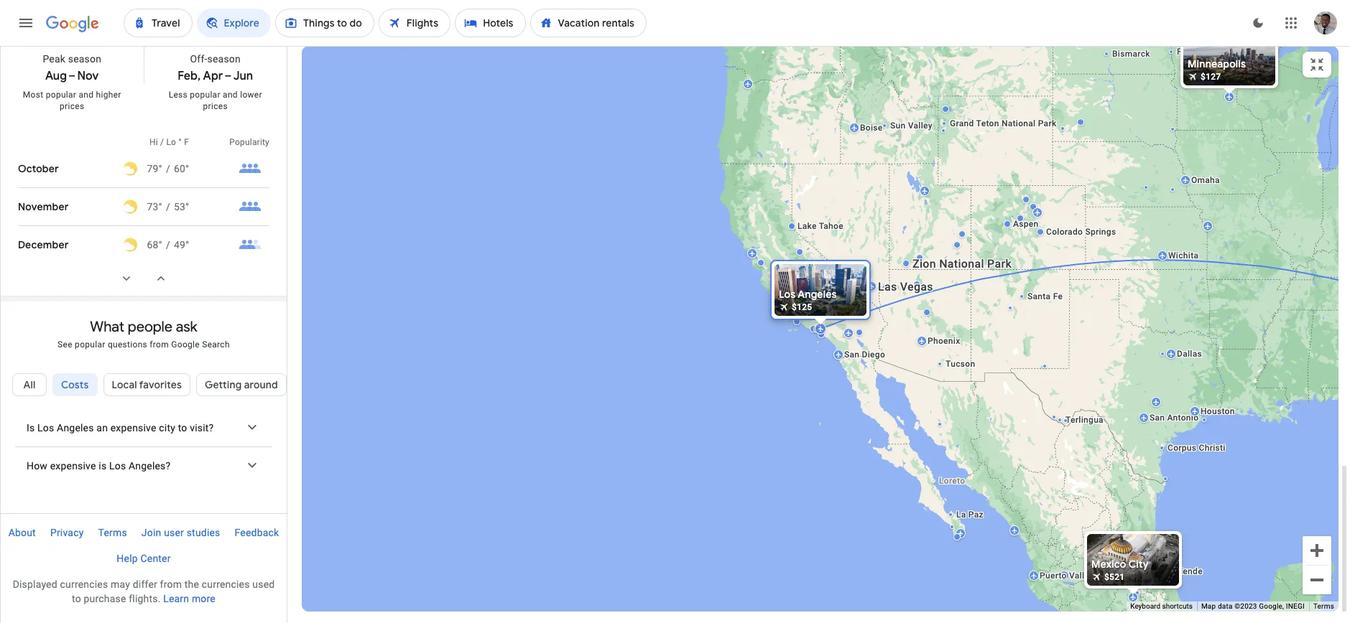 Task type: locate. For each thing, give the bounding box(es) containing it.
region containing is los angeles an expensive city to visit?
[[1, 410, 287, 485]]

season
[[68, 53, 101, 65], [207, 53, 241, 65]]

help
[[117, 554, 138, 565]]

prices down the aug – nov
[[60, 102, 84, 112]]

october
[[18, 163, 59, 176]]

san luis obispo
[[787, 300, 852, 310]]

help center
[[117, 554, 171, 565]]

to left the purchase
[[72, 594, 81, 605]]

map data ©2023 google, inegi
[[1202, 603, 1305, 611]]

season up the aug – nov
[[68, 53, 101, 65]]

/ for november
[[166, 201, 170, 213]]

terms up help
[[98, 528, 127, 539]]

1 horizontal spatial and
[[223, 90, 238, 100]]

feb,
[[178, 69, 201, 84]]

1 vertical spatial busy image
[[239, 196, 262, 219]]

1 vertical spatial partly cloudy image
[[123, 238, 137, 252]]

springs
[[1085, 227, 1116, 237]]

fe
[[1053, 292, 1063, 302]]

busy image down the popularity at the left top of the page
[[239, 158, 262, 181]]

1 horizontal spatial to
[[178, 423, 187, 434]]

0 horizontal spatial los
[[37, 423, 54, 434]]

tab list
[[1, 368, 287, 417]]

google,
[[1259, 603, 1284, 611]]

san left the city
[[1112, 567, 1127, 577]]

1 horizontal spatial park
[[1038, 119, 1056, 129]]

1 prices from the left
[[60, 102, 84, 112]]

expensive inside dropdown button
[[110, 423, 156, 434]]

prices down apr – jun
[[203, 102, 228, 112]]

more
[[192, 594, 216, 605]]

popular inside 'what people ask see popular questions from google search'
[[75, 340, 105, 350]]

lake
[[797, 221, 817, 231]]

2 and from the left
[[223, 90, 238, 100]]

join user studies link
[[134, 522, 227, 545]]

/ left '60°'
[[166, 163, 170, 175]]

521 US dollars text field
[[1104, 573, 1125, 583]]

terms link up help
[[91, 522, 134, 545]]

angeles left an
[[57, 423, 94, 434]]

2 partly cloudy image from the top
[[123, 238, 137, 252]]

0 vertical spatial busy image
[[239, 158, 262, 181]]

terms right inegi
[[1314, 603, 1335, 611]]

view smaller map image
[[1309, 56, 1326, 73]]

1 busy image from the top
[[239, 158, 262, 181]]

san
[[787, 300, 802, 310], [844, 350, 859, 360], [1150, 413, 1165, 423], [1112, 567, 1127, 577]]

1 horizontal spatial terms link
[[1314, 603, 1335, 611]]

los inside dropdown button
[[37, 423, 54, 434]]

all
[[23, 379, 35, 392]]

from up learn
[[160, 579, 182, 591]]

san for san diego
[[844, 350, 859, 360]]

1 horizontal spatial season
[[207, 53, 241, 65]]

colorado
[[1046, 227, 1083, 237]]

la
[[956, 510, 966, 520]]

terms link right inegi
[[1314, 603, 1335, 611]]

1 horizontal spatial angeles
[[798, 288, 837, 301]]

1 vertical spatial from
[[160, 579, 182, 591]]

los right is in the bottom left of the page
[[109, 461, 126, 472]]

city
[[159, 423, 175, 434]]

valley
[[908, 121, 932, 131]]

0 vertical spatial angeles
[[798, 288, 837, 301]]

1 horizontal spatial expensive
[[110, 423, 156, 434]]

0 vertical spatial to
[[178, 423, 187, 434]]

expensive right an
[[110, 423, 156, 434]]

lower
[[240, 90, 262, 100]]

off-seasons section. image
[[192, 0, 238, 46]]

san left antonio in the bottom of the page
[[1150, 413, 1165, 423]]

san left luis at the right top of page
[[787, 300, 802, 310]]

what
[[90, 319, 124, 337]]

lo
[[166, 137, 176, 148]]

la paz
[[956, 510, 983, 520]]

terms
[[98, 528, 127, 539], [1314, 603, 1335, 611]]

tab list containing all
[[1, 368, 287, 417]]

popular down feb,
[[190, 90, 220, 100]]

an
[[97, 423, 108, 434]]

0 horizontal spatial season
[[68, 53, 101, 65]]

1 horizontal spatial prices
[[203, 102, 228, 112]]

1 vertical spatial angeles
[[57, 423, 94, 434]]

wichita
[[1168, 251, 1199, 261]]

79° / 60°
[[147, 163, 189, 175]]

1 currencies from the left
[[60, 579, 108, 591]]

map region
[[179, 2, 1350, 624]]

partly cloudy image
[[123, 162, 137, 176], [123, 238, 137, 252]]

popular
[[46, 90, 76, 100], [190, 90, 220, 100], [75, 340, 105, 350]]

2 currencies from the left
[[202, 579, 250, 591]]

privacy
[[50, 528, 84, 539]]

english (united states) button
[[36, 595, 181, 618]]

0 vertical spatial expensive
[[110, 423, 156, 434]]

0 horizontal spatial and
[[79, 90, 94, 100]]

1 vertical spatial park
[[987, 257, 1012, 271]]

from down people
[[150, 340, 169, 350]]

partly cloudy image left 68°
[[123, 238, 137, 252]]

season inside off-season feb, apr – jun less popular and lower prices
[[207, 53, 241, 65]]

mexico city
[[1091, 558, 1149, 571]]

popular down the aug – nov
[[46, 90, 76, 100]]

0 vertical spatial los
[[779, 288, 795, 301]]

and left higher
[[79, 90, 94, 100]]

68° / 49°
[[147, 240, 189, 251]]

san left diego
[[844, 350, 859, 360]]

feedback link
[[227, 522, 286, 545]]

puerto
[[1040, 571, 1067, 581]]

is
[[99, 461, 107, 472]]

1 vertical spatial expensive
[[50, 461, 96, 472]]

2 season from the left
[[207, 53, 241, 65]]

expensive inside dropdown button
[[50, 461, 96, 472]]

0 vertical spatial partly cloudy image
[[123, 162, 137, 176]]

season for aug – nov
[[68, 53, 101, 65]]

popular for ask
[[75, 340, 105, 350]]

questions
[[108, 340, 147, 350]]

los right is
[[37, 423, 54, 434]]

grand
[[950, 119, 974, 129]]

favorites
[[139, 379, 182, 392]]

0 horizontal spatial terms
[[98, 528, 127, 539]]

0 vertical spatial terms
[[98, 528, 127, 539]]

1 vertical spatial los
[[37, 423, 54, 434]]

1 horizontal spatial national
[[1001, 119, 1036, 129]]

2 prices from the left
[[203, 102, 228, 112]]

to
[[178, 423, 187, 434], [72, 594, 81, 605]]

1 partly cloudy image from the top
[[123, 162, 137, 176]]

somewhat busy image
[[239, 234, 262, 257]]

diego
[[862, 350, 885, 360]]

currencies up more
[[202, 579, 250, 591]]

to right the city at the bottom left of the page
[[178, 423, 187, 434]]

national right teton
[[1001, 119, 1036, 129]]

73° / 53°
[[147, 201, 189, 213]]

0 horizontal spatial currencies
[[60, 579, 108, 591]]

/ left 49°
[[166, 240, 170, 251]]

center
[[140, 554, 171, 565]]

0 vertical spatial from
[[150, 340, 169, 350]]

los up the 125 us dollars text field
[[779, 288, 795, 301]]

2 vertical spatial los
[[109, 461, 126, 472]]

los
[[779, 288, 795, 301], [37, 423, 54, 434], [109, 461, 126, 472]]

and inside off-season feb, apr – jun less popular and lower prices
[[223, 90, 238, 100]]

popular inside off-season feb, apr – jun less popular and lower prices
[[190, 90, 220, 100]]

partly cloudy image for october
[[123, 162, 137, 176]]

$521
[[1104, 573, 1125, 583]]

angeles inside map region
[[798, 288, 837, 301]]

0 horizontal spatial national
[[939, 257, 984, 271]]

angeles up the $125 on the right
[[798, 288, 837, 301]]

zion
[[912, 257, 936, 271]]

san miguel de allende
[[1112, 567, 1203, 577]]

tucson
[[945, 359, 975, 369]]

/ right 73°
[[166, 201, 170, 213]]

0 vertical spatial terms link
[[91, 522, 134, 545]]

hi
[[150, 137, 158, 148]]

los inside map region
[[779, 288, 795, 301]]

zion national park
[[912, 257, 1012, 271]]

popularity
[[229, 137, 270, 148]]

0 horizontal spatial park
[[987, 257, 1012, 271]]

phoenix
[[927, 336, 960, 346]]

sun
[[890, 121, 906, 131]]

1 vertical spatial terms
[[1314, 603, 1335, 611]]

popular inside peak season aug – nov most popular and higher prices
[[46, 90, 76, 100]]

about
[[8, 528, 36, 539]]

1 season from the left
[[68, 53, 101, 65]]

terms for left 'terms' link
[[98, 528, 127, 539]]

1 horizontal spatial los
[[109, 461, 126, 472]]

learn
[[163, 594, 189, 605]]

region
[[1, 410, 287, 485]]

busy image
[[239, 158, 262, 181], [239, 196, 262, 219]]

national right zion
[[939, 257, 984, 271]]

houston
[[1201, 407, 1235, 417]]

corpus
[[1167, 443, 1196, 453]]

terms link
[[91, 522, 134, 545], [1314, 603, 1335, 611]]

127 US dollars text field
[[1201, 72, 1221, 82]]

/ right hi
[[160, 137, 164, 148]]

allende
[[1172, 567, 1203, 577]]

sun valley
[[890, 121, 932, 131]]

$125
[[792, 303, 812, 313]]

season inside peak season aug – nov most popular and higher prices
[[68, 53, 101, 65]]

0 horizontal spatial to
[[72, 594, 81, 605]]

and
[[79, 90, 94, 100], [223, 90, 238, 100]]

busy image for october
[[239, 158, 262, 181]]

change appearance image
[[1241, 6, 1276, 40]]

terms for bottommost 'terms' link
[[1314, 603, 1335, 611]]

peak seasons section. image
[[49, 0, 95, 46]]

2 busy image from the top
[[239, 196, 262, 219]]

partly cloudy image left 79° at the left top of page
[[123, 162, 137, 176]]

aug – nov
[[45, 69, 99, 84]]

and down apr – jun
[[223, 90, 238, 100]]

1 horizontal spatial terms
[[1314, 603, 1335, 611]]

busy image up somewhat busy image
[[239, 196, 262, 219]]

currencies up english
[[60, 579, 108, 591]]

expensive left is in the bottom left of the page
[[50, 461, 96, 472]]

partly cloudy image
[[123, 200, 137, 214]]

peak season aug – nov most popular and higher prices
[[23, 53, 121, 112]]

de
[[1160, 567, 1170, 577]]

data
[[1218, 603, 1233, 611]]

season up apr – jun
[[207, 53, 241, 65]]

popular down what
[[75, 340, 105, 350]]

join user studies
[[141, 528, 220, 539]]

fargo
[[1177, 47, 1200, 57]]

getting
[[205, 379, 242, 392]]

people
[[128, 319, 172, 337]]

2 horizontal spatial los
[[779, 288, 795, 301]]

°
[[178, 137, 182, 148]]

and inside peak season aug – nov most popular and higher prices
[[79, 90, 94, 100]]

0 horizontal spatial expensive
[[50, 461, 96, 472]]

1 horizontal spatial currencies
[[202, 579, 250, 591]]

how
[[27, 461, 48, 472]]

1 vertical spatial to
[[72, 594, 81, 605]]

0 horizontal spatial angeles
[[57, 423, 94, 434]]

boise
[[860, 123, 883, 133]]

terlingua
[[1065, 415, 1103, 425]]

0 horizontal spatial prices
[[60, 102, 84, 112]]

1 and from the left
[[79, 90, 94, 100]]



Task type: describe. For each thing, give the bounding box(es) containing it.
differ
[[133, 579, 157, 591]]

/ for december
[[166, 240, 170, 251]]

from inside displayed currencies may differ from the currencies used to purchase flights.
[[160, 579, 182, 591]]

1 vertical spatial terms link
[[1314, 603, 1335, 611]]

vegas
[[900, 280, 933, 294]]

join
[[141, 528, 161, 539]]

what people ask see popular questions from google search
[[58, 319, 230, 350]]

getting around
[[205, 379, 278, 392]]

san for san luis obispo
[[787, 300, 802, 310]]

from inside 'what people ask see popular questions from google search'
[[150, 340, 169, 350]]

studies
[[187, 528, 220, 539]]

©2023
[[1235, 603, 1257, 611]]

prices inside off-season feb, apr – jun less popular and lower prices
[[203, 102, 228, 112]]

displayed
[[13, 579, 57, 591]]

prices inside peak season aug – nov most popular and higher prices
[[60, 102, 84, 112]]

antonio
[[1167, 413, 1199, 423]]

november
[[18, 201, 69, 214]]

los angeles
[[779, 288, 837, 301]]

purchase
[[84, 594, 126, 605]]

is los angeles an expensive city to visit?
[[27, 423, 214, 434]]

teton
[[976, 119, 999, 129]]

city
[[1128, 558, 1149, 571]]

0 vertical spatial park
[[1038, 119, 1056, 129]]

los inside dropdown button
[[109, 461, 126, 472]]

ask
[[176, 319, 197, 337]]

grand teton national park
[[950, 119, 1056, 129]]

luis
[[804, 300, 821, 310]]

angeles inside is los angeles an expensive city to visit? dropdown button
[[57, 423, 94, 434]]

less
[[169, 90, 188, 100]]

obispo
[[824, 300, 852, 310]]

peak
[[43, 53, 65, 65]]

higher
[[96, 90, 121, 100]]

to inside dropdown button
[[178, 423, 187, 434]]

help center link
[[109, 548, 178, 571]]

busy image for november
[[239, 196, 262, 219]]

costs
[[61, 379, 89, 392]]

0 vertical spatial national
[[1001, 119, 1036, 129]]

las vegas
[[878, 280, 933, 294]]

popular for aug – nov
[[46, 90, 76, 100]]

visit?
[[190, 423, 214, 434]]

feedback
[[235, 528, 279, 539]]

san for san miguel de allende
[[1112, 567, 1127, 577]]

local favorites button
[[103, 368, 190, 403]]

minneapolis
[[1188, 57, 1246, 70]]

49°
[[174, 240, 189, 251]]

omaha
[[1191, 175, 1220, 185]]

hi / lo ° f
[[150, 137, 189, 148]]

costs button
[[52, 368, 97, 403]]

season for feb,
[[207, 53, 241, 65]]

angeles?
[[129, 461, 171, 472]]

paz
[[968, 510, 983, 520]]

local favorites
[[112, 379, 182, 392]]

vallarta
[[1069, 571, 1101, 581]]

san antonio
[[1150, 413, 1199, 423]]

december
[[18, 239, 69, 252]]

around
[[244, 379, 278, 392]]

las
[[878, 280, 897, 294]]

to inside displayed currencies may differ from the currencies used to purchase flights.
[[72, 594, 81, 605]]

125 US dollars text field
[[792, 303, 812, 313]]

/ for october
[[166, 163, 170, 175]]

displayed currencies may differ from the currencies used to purchase flights.
[[13, 579, 275, 605]]

flights.
[[129, 594, 161, 605]]

off-season feb, apr – jun less popular and lower prices
[[169, 53, 262, 112]]

partly cloudy image for december
[[123, 238, 137, 252]]

next month image
[[109, 262, 144, 296]]

main menu image
[[17, 14, 34, 32]]

english
[[63, 600, 97, 613]]

santa fe
[[1027, 292, 1063, 302]]

used
[[252, 579, 275, 591]]

san for san antonio
[[1150, 413, 1165, 423]]

is
[[27, 423, 35, 434]]

user
[[164, 528, 184, 539]]

the
[[185, 579, 199, 591]]

$127
[[1201, 72, 1221, 82]]

73°
[[147, 201, 162, 213]]

aspen
[[1013, 219, 1039, 229]]

english (united states)
[[63, 600, 170, 613]]

may
[[111, 579, 130, 591]]

0 horizontal spatial terms link
[[91, 522, 134, 545]]

mexico
[[1091, 558, 1126, 571]]

santa
[[1027, 292, 1051, 302]]

loading results progress bar
[[0, 46, 1350, 49]]

privacy link
[[43, 522, 91, 545]]

apr – jun
[[203, 69, 253, 84]]

local
[[112, 379, 137, 392]]

google
[[171, 340, 200, 350]]

loreto
[[939, 476, 965, 487]]

f
[[184, 137, 189, 148]]

68°
[[147, 240, 162, 251]]

dallas
[[1177, 349, 1202, 359]]

previous month image
[[144, 262, 178, 296]]

how expensive is los angeles? button
[[15, 448, 272, 485]]

keyboard
[[1131, 603, 1161, 611]]

most
[[23, 90, 43, 100]]

1 vertical spatial national
[[939, 257, 984, 271]]

corpus christi
[[1167, 443, 1226, 453]]

getting around button
[[196, 368, 287, 403]]

san diego
[[844, 350, 885, 360]]

about link
[[1, 522, 43, 545]]



Task type: vqa. For each thing, say whether or not it's contained in the screenshot.
the lo
yes



